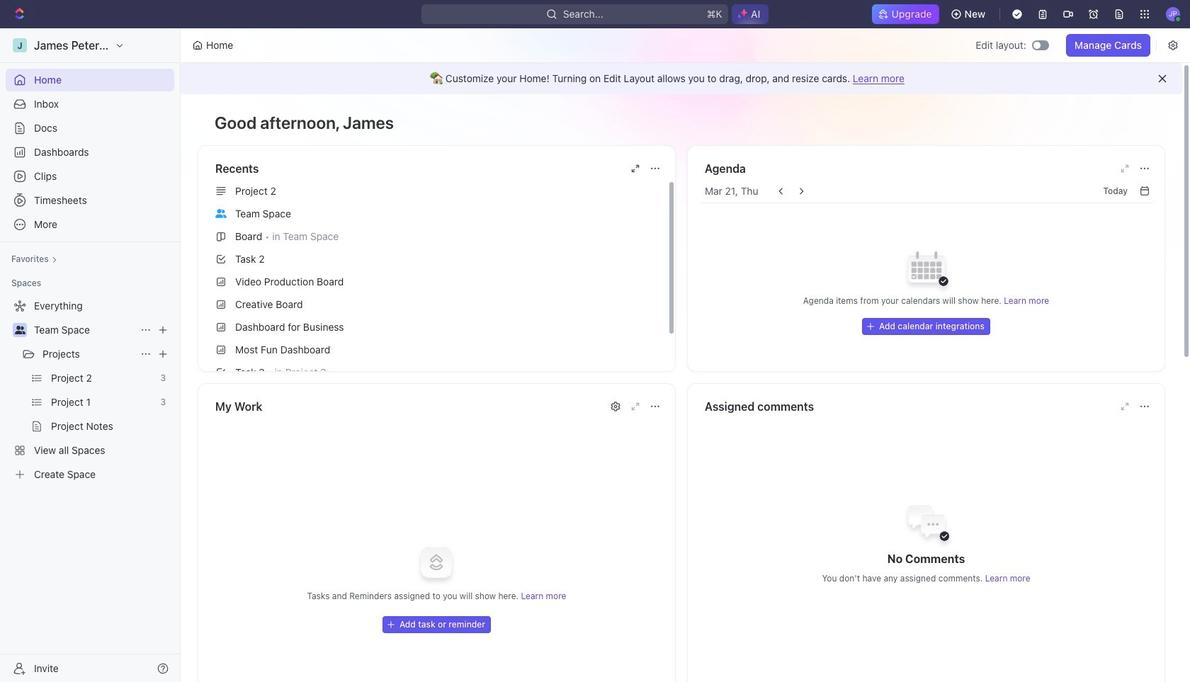 Task type: vqa. For each thing, say whether or not it's contained in the screenshot.
top The User Group Image
yes



Task type: locate. For each thing, give the bounding box(es) containing it.
tree inside 'sidebar' navigation
[[6, 295, 174, 486]]

user group image
[[15, 326, 25, 334]]

alert
[[181, 63, 1182, 94]]

tree
[[6, 295, 174, 486]]



Task type: describe. For each thing, give the bounding box(es) containing it.
james peterson's workspace, , element
[[13, 38, 27, 52]]

user group image
[[215, 209, 227, 218]]

sidebar navigation
[[0, 28, 183, 682]]



